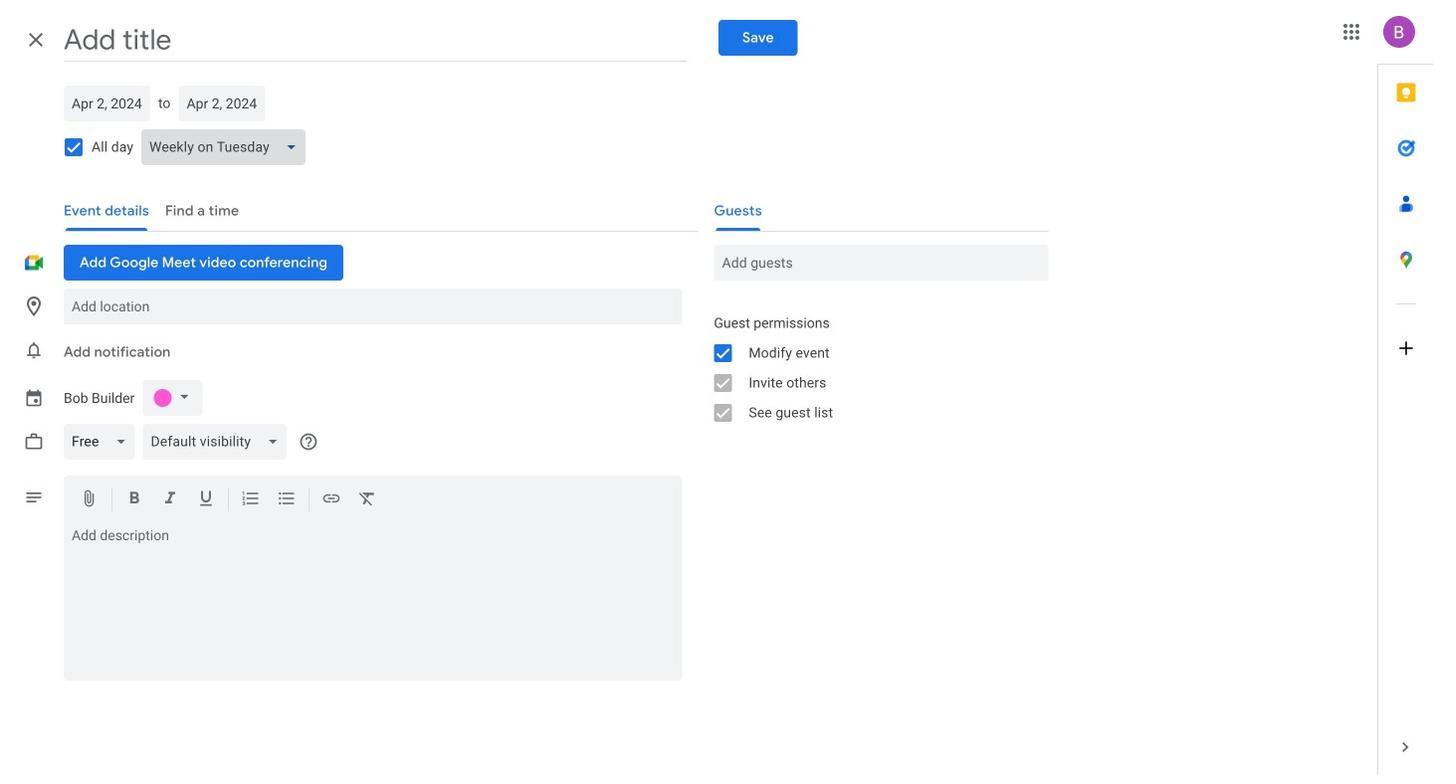 Task type: describe. For each thing, give the bounding box(es) containing it.
Start date text field
[[72, 86, 142, 121]]

numbered list image
[[241, 489, 261, 512]]

insert link image
[[322, 489, 342, 512]]

italic image
[[160, 489, 180, 512]]

bulleted list image
[[277, 489, 297, 512]]

Description text field
[[64, 528, 682, 677]]

Guests text field
[[722, 245, 1041, 281]]



Task type: locate. For each thing, give the bounding box(es) containing it.
formatting options toolbar
[[64, 476, 682, 524]]

None field
[[142, 123, 314, 171], [64, 418, 143, 466], [143, 418, 295, 466], [142, 123, 314, 171], [64, 418, 143, 466], [143, 418, 295, 466]]

Add location text field
[[72, 289, 674, 325]]

Title text field
[[64, 18, 687, 62]]

group
[[698, 309, 1049, 428]]

tab list
[[1379, 65, 1434, 720]]

bold image
[[124, 489, 144, 512]]

End date text field
[[187, 86, 257, 121]]

underline image
[[196, 489, 216, 512]]

remove formatting image
[[357, 489, 377, 512]]



Task type: vqa. For each thing, say whether or not it's contained in the screenshot.
the rightmost All-day event notifications
no



